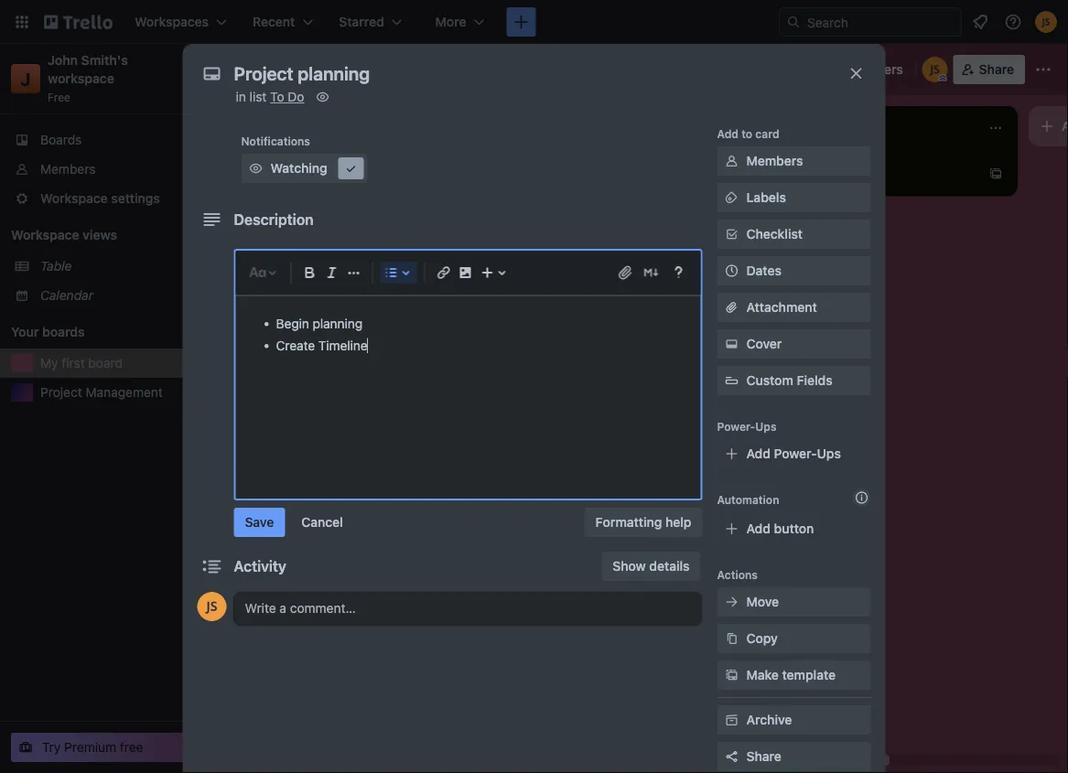 Task type: vqa. For each thing, say whether or not it's contained in the screenshot.
the bottommost Ups
yes



Task type: describe. For each thing, give the bounding box(es) containing it.
views
[[82, 227, 117, 243]]

help
[[666, 515, 692, 530]]

create board or workspace image
[[512, 13, 530, 31]]

board inside text field
[[326, 60, 372, 79]]

archive link
[[717, 706, 871, 735]]

my inside text field
[[262, 60, 286, 79]]

management
[[86, 385, 163, 400]]

move
[[747, 595, 779, 610]]

begin planning create timeline
[[276, 316, 368, 353]]

copy
[[747, 631, 778, 646]]

premium
[[64, 740, 116, 755]]

move link
[[717, 588, 871, 617]]

table
[[40, 259, 72, 274]]

sm image inside the members link
[[723, 152, 741, 170]]

1 create from template… image from the left
[[729, 167, 743, 181]]

dates button
[[717, 256, 871, 286]]

boards
[[42, 325, 85, 340]]

to
[[270, 89, 284, 104]]

0 horizontal spatial members link
[[0, 155, 238, 184]]

in list to do
[[236, 89, 304, 104]]

1 horizontal spatial members link
[[717, 146, 871, 176]]

attach and insert link image
[[617, 264, 635, 282]]

save
[[245, 515, 274, 530]]

filters
[[866, 62, 903, 77]]

add power-ups
[[747, 446, 841, 461]]

formatting help link
[[585, 508, 703, 537]]

view markdown image
[[642, 264, 660, 282]]

workspace views
[[11, 227, 117, 243]]

lists image
[[380, 262, 402, 284]]

your boards with 2 items element
[[11, 321, 185, 343]]

members for the members link to the right
[[747, 153, 803, 168]]

planning for project planning
[[313, 159, 363, 174]]

john smith's workspace link
[[48, 53, 131, 86]]

add left italic ⌘i image
[[286, 265, 310, 280]]

0 horizontal spatial a
[[313, 265, 320, 280]]

do
[[288, 89, 304, 104]]

your boards
[[11, 325, 85, 340]]

search image
[[786, 15, 801, 29]]

2 create from template… image from the left
[[989, 167, 1003, 181]]

my first board inside 'my first board' text field
[[262, 60, 372, 79]]

workspace
[[11, 227, 79, 243]]

sm image inside checklist link
[[723, 225, 741, 244]]

notifications
[[241, 135, 310, 147]]

0 vertical spatial power-
[[717, 420, 755, 433]]

add left to
[[717, 127, 739, 140]]

copy link
[[717, 624, 871, 654]]

add a card for leftmost add a card button
[[286, 265, 351, 280]]

details
[[649, 559, 690, 574]]

my first board link
[[40, 354, 227, 373]]

project planning link
[[267, 157, 480, 176]]

0 vertical spatial share
[[979, 62, 1014, 77]]

0 horizontal spatial share
[[747, 749, 782, 764]]

members for the members link to the left
[[40, 162, 96, 177]]

formatting help
[[596, 515, 692, 530]]

j
[[20, 68, 31, 89]]

archive
[[747, 713, 792, 728]]

add to card
[[717, 127, 780, 140]]

cover link
[[717, 330, 871, 359]]

begin
[[276, 316, 309, 331]]

to
[[742, 127, 753, 140]]

checklist
[[747, 227, 803, 242]]

my first board inside my first board link
[[40, 356, 123, 371]]

0 horizontal spatial john smith (johnsmith38824343) image
[[197, 592, 227, 622]]

cover
[[747, 336, 782, 352]]

add inside add power-ups link
[[747, 446, 771, 461]]

add button button
[[717, 514, 871, 544]]

custom fields
[[747, 373, 833, 388]]

make template link
[[717, 661, 871, 690]]

sm image for cover
[[723, 335, 741, 353]]

john
[[48, 53, 78, 68]]

labels
[[747, 190, 786, 205]]

description
[[234, 211, 314, 228]]

show details link
[[602, 552, 701, 581]]

free
[[48, 91, 70, 103]]

button
[[774, 521, 814, 536]]

sm image for move
[[723, 593, 741, 612]]

table link
[[40, 257, 227, 276]]

0 horizontal spatial ups
[[755, 420, 777, 433]]

try premium free button
[[11, 733, 223, 763]]

planning for begin planning create timeline
[[313, 316, 363, 331]]

your
[[11, 325, 39, 340]]

add button
[[747, 521, 814, 536]]

make
[[747, 668, 779, 683]]

2 vertical spatial card
[[324, 265, 351, 280]]

project for project management
[[40, 385, 82, 400]]

watching
[[271, 161, 327, 176]]

cancel
[[301, 515, 343, 530]]

template
[[782, 668, 836, 683]]

Board name text field
[[253, 55, 381, 84]]

open information menu image
[[1004, 13, 1023, 31]]

actions
[[717, 568, 758, 581]]

boards link
[[0, 125, 238, 155]]

labels link
[[717, 183, 871, 212]]

0 horizontal spatial my
[[40, 356, 58, 371]]

calendar link
[[40, 287, 227, 305]]



Task type: locate. For each thing, give the bounding box(es) containing it.
create from template… image
[[469, 265, 483, 280]]

first up do
[[290, 60, 322, 79]]

sm image inside watching button
[[342, 159, 360, 178]]

None text field
[[225, 57, 829, 90]]

share button down 0 notifications icon at the top right of page
[[954, 55, 1025, 84]]

add inside add button button
[[747, 521, 771, 536]]

first inside 'my first board' text field
[[290, 60, 322, 79]]

sm image for labels
[[723, 189, 741, 207]]

power- inside add power-ups link
[[774, 446, 817, 461]]

1 vertical spatial a
[[313, 265, 320, 280]]

members up labels
[[747, 153, 803, 168]]

0 vertical spatial board
[[326, 60, 372, 79]]

1 vertical spatial project
[[40, 385, 82, 400]]

planning
[[313, 159, 363, 174], [313, 316, 363, 331]]

1 horizontal spatial share button
[[954, 55, 1025, 84]]

1 vertical spatial john smith (johnsmith38824343) image
[[197, 592, 227, 622]]

sm image left make
[[723, 666, 741, 685]]

italic ⌘i image
[[321, 262, 343, 284]]

1 horizontal spatial project
[[267, 159, 309, 174]]

add a card
[[806, 166, 871, 181], [286, 265, 351, 280]]

1 vertical spatial first
[[62, 356, 85, 371]]

1 planning from the top
[[313, 159, 363, 174]]

1 vertical spatial board
[[88, 356, 123, 371]]

attachment
[[747, 300, 817, 315]]

sm image inside watching button
[[247, 159, 265, 178]]

sm image left filters button
[[805, 55, 831, 81]]

1 vertical spatial ups
[[817, 446, 841, 461]]

members link up labels link
[[717, 146, 871, 176]]

my first board up do
[[262, 60, 372, 79]]

sm image inside move link
[[723, 593, 741, 612]]

planning inside begin planning create timeline
[[313, 316, 363, 331]]

card
[[756, 127, 780, 140], [844, 166, 871, 181], [324, 265, 351, 280]]

john smith (johnsmith38824343) image
[[922, 57, 948, 82]]

1 vertical spatial add a card button
[[256, 258, 461, 287]]

fields
[[797, 373, 833, 388]]

add
[[717, 127, 739, 140], [806, 166, 830, 181], [286, 265, 310, 280], [747, 446, 771, 461], [747, 521, 771, 536]]

1 vertical spatial power-
[[774, 446, 817, 461]]

show menu image
[[1034, 60, 1053, 79]]

1 horizontal spatial my
[[262, 60, 286, 79]]

0 vertical spatial a
[[833, 166, 840, 181]]

0 vertical spatial add a card
[[806, 166, 871, 181]]

john smith (johnsmith38824343) image
[[1035, 11, 1057, 33], [197, 592, 227, 622]]

1 horizontal spatial a
[[833, 166, 840, 181]]

power- down power-ups
[[774, 446, 817, 461]]

card up labels link
[[844, 166, 871, 181]]

1 horizontal spatial members
[[747, 153, 803, 168]]

create
[[276, 338, 315, 353]]

0 notifications image
[[969, 11, 991, 33]]

1 vertical spatial add a card
[[286, 265, 351, 280]]

ups up add power-ups
[[755, 420, 777, 433]]

share button down archive link
[[717, 742, 871, 772]]

Main content area, start typing to enter text. text field
[[254, 313, 682, 390]]

members link
[[717, 146, 871, 176], [0, 155, 238, 184]]

share
[[979, 62, 1014, 77], [747, 749, 782, 764]]

free
[[120, 740, 143, 755]]

1 horizontal spatial board
[[326, 60, 372, 79]]

smith's
[[81, 53, 128, 68]]

show
[[613, 559, 646, 574]]

share down archive
[[747, 749, 782, 764]]

0 horizontal spatial add a card
[[286, 265, 351, 280]]

editor toolbar toolbar
[[243, 258, 693, 287]]

sm image left checklist at the right top of page
[[723, 225, 741, 244]]

watching button
[[241, 154, 368, 183]]

list
[[250, 89, 267, 104]]

0 vertical spatial ups
[[755, 420, 777, 433]]

save button
[[234, 508, 285, 537]]

activity
[[234, 558, 286, 575]]

primary element
[[0, 0, 1068, 44]]

sm image left labels
[[723, 189, 741, 207]]

1 vertical spatial planning
[[313, 316, 363, 331]]

my first board
[[262, 60, 372, 79], [40, 356, 123, 371]]

project planning
[[267, 159, 363, 174]]

0 horizontal spatial board
[[88, 356, 123, 371]]

boards
[[40, 132, 82, 147]]

checklist link
[[717, 220, 871, 249]]

members down boards
[[40, 162, 96, 177]]

add up labels link
[[806, 166, 830, 181]]

make template
[[747, 668, 836, 683]]

ups down fields
[[817, 446, 841, 461]]

sm image
[[247, 159, 265, 178], [723, 189, 741, 207], [723, 335, 741, 353], [723, 593, 741, 612], [723, 630, 741, 648], [723, 666, 741, 685]]

1 horizontal spatial add a card button
[[776, 159, 981, 189]]

add a card up labels link
[[806, 166, 871, 181]]

my first board down your boards with 2 items element
[[40, 356, 123, 371]]

0 horizontal spatial share button
[[717, 742, 871, 772]]

meeting link
[[267, 223, 480, 242]]

sm image down add to card
[[723, 152, 741, 170]]

more formatting image
[[343, 262, 365, 284]]

1 horizontal spatial power-
[[774, 446, 817, 461]]

automation
[[717, 493, 779, 506]]

custom fields button
[[717, 372, 871, 390]]

my down your boards
[[40, 356, 58, 371]]

1 horizontal spatial first
[[290, 60, 322, 79]]

0 horizontal spatial add a card button
[[256, 258, 461, 287]]

1 horizontal spatial create from template… image
[[989, 167, 1003, 181]]

timeline
[[318, 338, 368, 353]]

in
[[236, 89, 246, 104]]

add a card button
[[776, 159, 981, 189], [256, 258, 461, 287]]

try
[[42, 740, 61, 755]]

1 vertical spatial card
[[844, 166, 871, 181]]

card right to
[[756, 127, 780, 140]]

card right bold ⌘b icon
[[324, 265, 351, 280]]

workspace
[[48, 71, 114, 86]]

sm image inside archive link
[[723, 711, 741, 730]]

to do link
[[270, 89, 304, 104]]

sm image inside cover "link"
[[723, 335, 741, 353]]

0 horizontal spatial first
[[62, 356, 85, 371]]

power-
[[717, 420, 755, 433], [774, 446, 817, 461]]

project
[[267, 159, 309, 174], [40, 385, 82, 400]]

first inside my first board link
[[62, 356, 85, 371]]

0 horizontal spatial card
[[324, 265, 351, 280]]

sm image for watching
[[247, 159, 265, 178]]

bold ⌘b image
[[299, 262, 321, 284]]

1 horizontal spatial share
[[979, 62, 1014, 77]]

sm image right watching
[[342, 159, 360, 178]]

open help dialog image
[[668, 262, 690, 284]]

0 horizontal spatial my first board
[[40, 356, 123, 371]]

share button
[[954, 55, 1025, 84], [717, 742, 871, 772]]

1 vertical spatial share
[[747, 749, 782, 764]]

0 vertical spatial share button
[[954, 55, 1025, 84]]

link image
[[433, 262, 455, 284]]

1 vertical spatial my first board
[[40, 356, 123, 371]]

1 vertical spatial share button
[[717, 742, 871, 772]]

sm image for make template
[[723, 666, 741, 685]]

a up labels link
[[833, 166, 840, 181]]

sm image for copy
[[723, 630, 741, 648]]

0 horizontal spatial project
[[40, 385, 82, 400]]

calendar
[[40, 288, 93, 303]]

0 vertical spatial planning
[[313, 159, 363, 174]]

cancel button
[[290, 508, 354, 537]]

0 vertical spatial project
[[267, 159, 309, 174]]

attachment button
[[717, 293, 871, 322]]

first down boards
[[62, 356, 85, 371]]

0 horizontal spatial create from template… image
[[729, 167, 743, 181]]

project down notifications
[[267, 159, 309, 174]]

j link
[[11, 64, 40, 93]]

create from template… image
[[729, 167, 743, 181], [989, 167, 1003, 181]]

sm image
[[805, 55, 831, 81], [314, 88, 332, 106], [723, 152, 741, 170], [342, 159, 360, 178], [723, 225, 741, 244], [723, 711, 741, 730]]

image image
[[455, 262, 476, 284]]

1 horizontal spatial add a card
[[806, 166, 871, 181]]

my up the 'to'
[[262, 60, 286, 79]]

dates
[[747, 263, 782, 278]]

formatting
[[596, 515, 662, 530]]

Search field
[[801, 8, 961, 36]]

first
[[290, 60, 322, 79], [62, 356, 85, 371]]

1 horizontal spatial ups
[[817, 446, 841, 461]]

a left italic ⌘i image
[[313, 265, 320, 280]]

project management link
[[40, 384, 227, 402]]

project management
[[40, 385, 163, 400]]

sm image right do
[[314, 88, 332, 106]]

ups inside add power-ups link
[[817, 446, 841, 461]]

filters button
[[838, 55, 909, 84]]

0 horizontal spatial members
[[40, 162, 96, 177]]

project for project planning
[[267, 159, 309, 174]]

1 horizontal spatial john smith (johnsmith38824343) image
[[1035, 11, 1057, 33]]

sm image left archive
[[723, 711, 741, 730]]

2 horizontal spatial card
[[844, 166, 871, 181]]

1 horizontal spatial my first board
[[262, 60, 372, 79]]

sm image down "actions"
[[723, 593, 741, 612]]

project down boards
[[40, 385, 82, 400]]

sm image inside labels link
[[723, 189, 741, 207]]

0 vertical spatial first
[[290, 60, 322, 79]]

0 horizontal spatial power-
[[717, 420, 755, 433]]

0 vertical spatial add a card button
[[776, 159, 981, 189]]

1 vertical spatial my
[[40, 356, 58, 371]]

show details
[[613, 559, 690, 574]]

sm image inside make template link
[[723, 666, 741, 685]]

members link down boards
[[0, 155, 238, 184]]

sm image left copy
[[723, 630, 741, 648]]

members
[[747, 153, 803, 168], [40, 162, 96, 177]]

power-ups
[[717, 420, 777, 433]]

0 vertical spatial my
[[262, 60, 286, 79]]

power- down custom
[[717, 420, 755, 433]]

add down power-ups
[[747, 446, 771, 461]]

john smith's workspace free
[[48, 53, 131, 103]]

sm image inside copy link
[[723, 630, 741, 648]]

sm image left cover
[[723, 335, 741, 353]]

sm image down notifications
[[247, 159, 265, 178]]

share left show menu image
[[979, 62, 1014, 77]]

2 planning from the top
[[313, 316, 363, 331]]

0 vertical spatial card
[[756, 127, 780, 140]]

0 vertical spatial my first board
[[262, 60, 372, 79]]

0 vertical spatial john smith (johnsmith38824343) image
[[1035, 11, 1057, 33]]

add a card down meeting
[[286, 265, 351, 280]]

1 horizontal spatial card
[[756, 127, 780, 140]]

add power-ups link
[[717, 439, 871, 469]]

add a card for the rightmost add a card button
[[806, 166, 871, 181]]

Write a comment text field
[[234, 592, 703, 625]]

custom
[[747, 373, 794, 388]]

a
[[833, 166, 840, 181], [313, 265, 320, 280]]

meeting
[[267, 225, 315, 240]]

add down automation
[[747, 521, 771, 536]]

try premium free
[[42, 740, 143, 755]]



